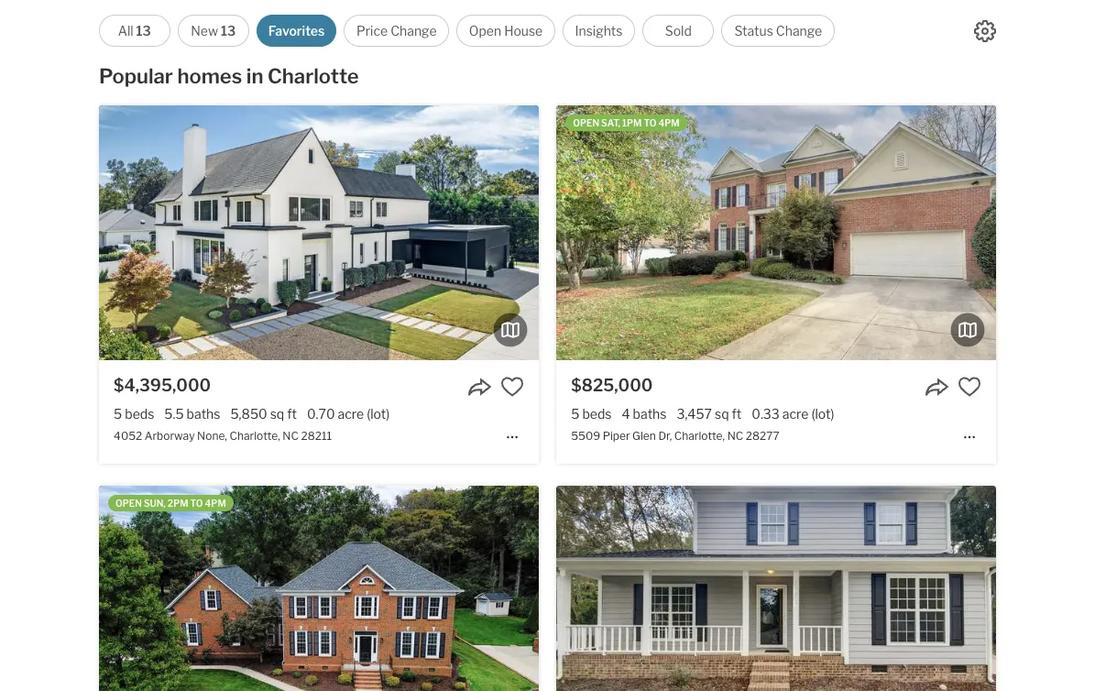 Task type: vqa. For each thing, say whether or not it's contained in the screenshot.
The
no



Task type: describe. For each thing, give the bounding box(es) containing it.
(lot) for $4,395,000
[[367, 406, 390, 422]]

4pm for open sat, 1pm to 4pm
[[659, 117, 680, 128]]

3,457 sq ft
[[677, 406, 742, 422]]

favorite button image
[[500, 375, 524, 399]]

status change
[[735, 23, 823, 39]]

ft for $4,395,000
[[287, 406, 297, 422]]

$825,000
[[571, 376, 653, 395]]

glen
[[633, 429, 656, 443]]

4
[[622, 406, 630, 422]]

arborway
[[145, 429, 195, 443]]

none,
[[197, 429, 227, 443]]

5509 piper glen dr, charlotte, nc 28277
[[571, 429, 780, 443]]

5,850
[[231, 406, 267, 422]]

homes
[[177, 64, 242, 88]]

acre for $825,000
[[783, 406, 809, 422]]

change for status change
[[776, 23, 823, 39]]

open for open sun, 2pm to 4pm
[[116, 498, 142, 509]]

0.33
[[752, 406, 780, 422]]

price
[[357, 23, 388, 39]]

charlotte
[[268, 64, 359, 88]]

4 baths
[[622, 406, 667, 422]]

Open House radio
[[457, 15, 555, 47]]

acre for $4,395,000
[[338, 406, 364, 422]]

$4,395,000
[[114, 376, 211, 395]]

new 13
[[191, 23, 236, 39]]

5 for $825,000
[[571, 406, 580, 422]]

in
[[246, 64, 264, 88]]

house
[[504, 23, 543, 39]]

favorite button image
[[958, 375, 982, 399]]

open house
[[469, 23, 543, 39]]

13 for new 13
[[221, 23, 236, 39]]

piper
[[603, 429, 630, 443]]

0.70
[[307, 406, 335, 422]]

2pm
[[168, 498, 188, 509]]

open
[[469, 23, 502, 39]]

photo of 4052 arborway none, charlotte, nc 28211 image
[[99, 105, 539, 360]]

Insights radio
[[563, 15, 636, 47]]

sold
[[665, 23, 692, 39]]

popular homes in charlotte
[[99, 64, 359, 88]]

28277
[[746, 429, 780, 443]]

all 13
[[118, 23, 151, 39]]



Task type: locate. For each thing, give the bounding box(es) containing it.
0 vertical spatial open
[[573, 117, 600, 128]]

beds up 5509
[[583, 406, 612, 422]]

2 change from the left
[[776, 23, 823, 39]]

0 horizontal spatial to
[[190, 498, 203, 509]]

5 beds up 4052 at bottom left
[[114, 406, 154, 422]]

1 horizontal spatial baths
[[633, 406, 667, 422]]

all
[[118, 23, 134, 39]]

1 horizontal spatial acre
[[783, 406, 809, 422]]

13 for all 13
[[136, 23, 151, 39]]

sq right 5,850
[[270, 406, 284, 422]]

status
[[735, 23, 774, 39]]

5 for $4,395,000
[[114, 406, 122, 422]]

1 beds from the left
[[125, 406, 154, 422]]

ft
[[287, 406, 297, 422], [732, 406, 742, 422]]

open for open sat, 1pm to 4pm
[[573, 117, 600, 128]]

to for 1pm
[[644, 117, 657, 128]]

open left sat,
[[573, 117, 600, 128]]

0 horizontal spatial nc
[[283, 429, 299, 443]]

baths up glen
[[633, 406, 667, 422]]

(lot) right 0.70
[[367, 406, 390, 422]]

acre
[[338, 406, 364, 422], [783, 406, 809, 422]]

change inside status change radio
[[776, 23, 823, 39]]

4pm
[[659, 117, 680, 128], [205, 498, 226, 509]]

1 horizontal spatial 4pm
[[659, 117, 680, 128]]

5.5
[[164, 406, 184, 422]]

1 nc from the left
[[283, 429, 299, 443]]

2 nc from the left
[[728, 429, 744, 443]]

5 beds for $4,395,000
[[114, 406, 154, 422]]

0.33 acre (lot)
[[752, 406, 835, 422]]

sq
[[270, 406, 284, 422], [715, 406, 729, 422]]

1 5 from the left
[[114, 406, 122, 422]]

1 horizontal spatial 13
[[221, 23, 236, 39]]

1 sq from the left
[[270, 406, 284, 422]]

change right price
[[391, 23, 437, 39]]

acre right 0.70
[[338, 406, 364, 422]]

2 acre from the left
[[783, 406, 809, 422]]

2 charlotte, from the left
[[675, 429, 725, 443]]

0.70 acre (lot)
[[307, 406, 390, 422]]

to right 2pm on the bottom of the page
[[190, 498, 203, 509]]

1 horizontal spatial to
[[644, 117, 657, 128]]

favorite button checkbox
[[500, 375, 524, 399]]

0 horizontal spatial acre
[[338, 406, 364, 422]]

insights
[[575, 23, 623, 39]]

to for 2pm
[[190, 498, 203, 509]]

1 vertical spatial to
[[190, 498, 203, 509]]

beds for $4,395,000
[[125, 406, 154, 422]]

option group containing all
[[99, 15, 836, 47]]

5 beds up 5509
[[571, 406, 612, 422]]

photo of 11026 megwood dr, charlotte, nc 28277 image
[[99, 486, 539, 691]]

beds
[[125, 406, 154, 422], [583, 406, 612, 422]]

0 horizontal spatial ft
[[287, 406, 297, 422]]

(lot) for $825,000
[[812, 406, 835, 422]]

nc left 28211
[[283, 429, 299, 443]]

sq for $4,395,000
[[270, 406, 284, 422]]

0 horizontal spatial change
[[391, 23, 437, 39]]

4pm for open sun, 2pm to 4pm
[[205, 498, 226, 509]]

change right status
[[776, 23, 823, 39]]

1 acre from the left
[[338, 406, 364, 422]]

0 vertical spatial to
[[644, 117, 657, 128]]

0 horizontal spatial 5 beds
[[114, 406, 154, 422]]

1 horizontal spatial 5
[[571, 406, 580, 422]]

2 5 from the left
[[571, 406, 580, 422]]

0 horizontal spatial 13
[[136, 23, 151, 39]]

1 horizontal spatial change
[[776, 23, 823, 39]]

0 horizontal spatial open
[[116, 498, 142, 509]]

1 vertical spatial 4pm
[[205, 498, 226, 509]]

baths for $825,000
[[633, 406, 667, 422]]

5 up 4052 at bottom left
[[114, 406, 122, 422]]

open left sun,
[[116, 498, 142, 509]]

5 up 5509
[[571, 406, 580, 422]]

beds for $825,000
[[583, 406, 612, 422]]

2 5 beds from the left
[[571, 406, 612, 422]]

change for price change
[[391, 23, 437, 39]]

open sun, 2pm to 4pm
[[116, 498, 226, 509]]

0 horizontal spatial 4pm
[[205, 498, 226, 509]]

5
[[114, 406, 122, 422], [571, 406, 580, 422]]

4pm right 1pm
[[659, 117, 680, 128]]

photo of 10612 four mile creek rd, charlotte, nc 28277 image
[[557, 486, 997, 691]]

2 beds from the left
[[583, 406, 612, 422]]

5.5 baths
[[164, 406, 220, 422]]

0 horizontal spatial (lot)
[[367, 406, 390, 422]]

Sold radio
[[643, 15, 715, 47]]

new
[[191, 23, 218, 39]]

0 horizontal spatial sq
[[270, 406, 284, 422]]

Favorites radio
[[256, 15, 337, 47]]

sat,
[[602, 117, 621, 128]]

photo of 5509 piper glen dr, charlotte, nc 28277 image
[[557, 105, 997, 360]]

baths up none,
[[187, 406, 220, 422]]

1 horizontal spatial nc
[[728, 429, 744, 443]]

charlotte, down 5,850
[[230, 429, 280, 443]]

0 horizontal spatial baths
[[187, 406, 220, 422]]

13
[[136, 23, 151, 39], [221, 23, 236, 39]]

0 horizontal spatial beds
[[125, 406, 154, 422]]

beds up 4052 at bottom left
[[125, 406, 154, 422]]

1 (lot) from the left
[[367, 406, 390, 422]]

1 vertical spatial open
[[116, 498, 142, 509]]

(lot) right 0.33
[[812, 406, 835, 422]]

ft left 0.70
[[287, 406, 297, 422]]

charlotte,
[[230, 429, 280, 443], [675, 429, 725, 443]]

New radio
[[178, 15, 249, 47]]

Price Change radio
[[344, 15, 450, 47]]

1 horizontal spatial ft
[[732, 406, 742, 422]]

1 baths from the left
[[187, 406, 220, 422]]

ft for $825,000
[[732, 406, 742, 422]]

0 horizontal spatial 5
[[114, 406, 122, 422]]

5509
[[571, 429, 601, 443]]

favorites
[[268, 23, 325, 39]]

ft left 0.33
[[732, 406, 742, 422]]

to
[[644, 117, 657, 128], [190, 498, 203, 509]]

5 beds for $825,000
[[571, 406, 612, 422]]

Status Change radio
[[722, 15, 836, 47]]

open sat, 1pm to 4pm
[[573, 117, 680, 128]]

1 horizontal spatial sq
[[715, 406, 729, 422]]

13 inside new option
[[221, 23, 236, 39]]

dr,
[[659, 429, 672, 443]]

4052
[[114, 429, 142, 443]]

1 charlotte, from the left
[[230, 429, 280, 443]]

sq for $825,000
[[715, 406, 729, 422]]

1 horizontal spatial (lot)
[[812, 406, 835, 422]]

to right 1pm
[[644, 117, 657, 128]]

2 sq from the left
[[715, 406, 729, 422]]

1 5 beds from the left
[[114, 406, 154, 422]]

13 inside all radio
[[136, 23, 151, 39]]

baths
[[187, 406, 220, 422], [633, 406, 667, 422]]

1 horizontal spatial open
[[573, 117, 600, 128]]

2 (lot) from the left
[[812, 406, 835, 422]]

baths for $4,395,000
[[187, 406, 220, 422]]

option group
[[99, 15, 836, 47]]

1 horizontal spatial beds
[[583, 406, 612, 422]]

sun,
[[144, 498, 166, 509]]

nc
[[283, 429, 299, 443], [728, 429, 744, 443]]

2 13 from the left
[[221, 23, 236, 39]]

3,457
[[677, 406, 712, 422]]

open
[[573, 117, 600, 128], [116, 498, 142, 509]]

sq right 3,457
[[715, 406, 729, 422]]

28211
[[301, 429, 332, 443]]

change
[[391, 23, 437, 39], [776, 23, 823, 39]]

acre right 0.33
[[783, 406, 809, 422]]

(lot)
[[367, 406, 390, 422], [812, 406, 835, 422]]

1pm
[[623, 117, 642, 128]]

4pm right 2pm on the bottom of the page
[[205, 498, 226, 509]]

popular
[[99, 64, 173, 88]]

All radio
[[99, 15, 170, 47]]

5 beds
[[114, 406, 154, 422], [571, 406, 612, 422]]

2 baths from the left
[[633, 406, 667, 422]]

price change
[[357, 23, 437, 39]]

change inside price change radio
[[391, 23, 437, 39]]

0 vertical spatial 4pm
[[659, 117, 680, 128]]

0 horizontal spatial charlotte,
[[230, 429, 280, 443]]

1 ft from the left
[[287, 406, 297, 422]]

charlotte, down 3,457
[[675, 429, 725, 443]]

favorite button checkbox
[[958, 375, 982, 399]]

4052 arborway none, charlotte, nc 28211
[[114, 429, 332, 443]]

1 horizontal spatial 5 beds
[[571, 406, 612, 422]]

1 change from the left
[[391, 23, 437, 39]]

5,850 sq ft
[[231, 406, 297, 422]]

1 13 from the left
[[136, 23, 151, 39]]

13 right all
[[136, 23, 151, 39]]

13 right new
[[221, 23, 236, 39]]

2 ft from the left
[[732, 406, 742, 422]]

nc left 28277
[[728, 429, 744, 443]]

1 horizontal spatial charlotte,
[[675, 429, 725, 443]]



